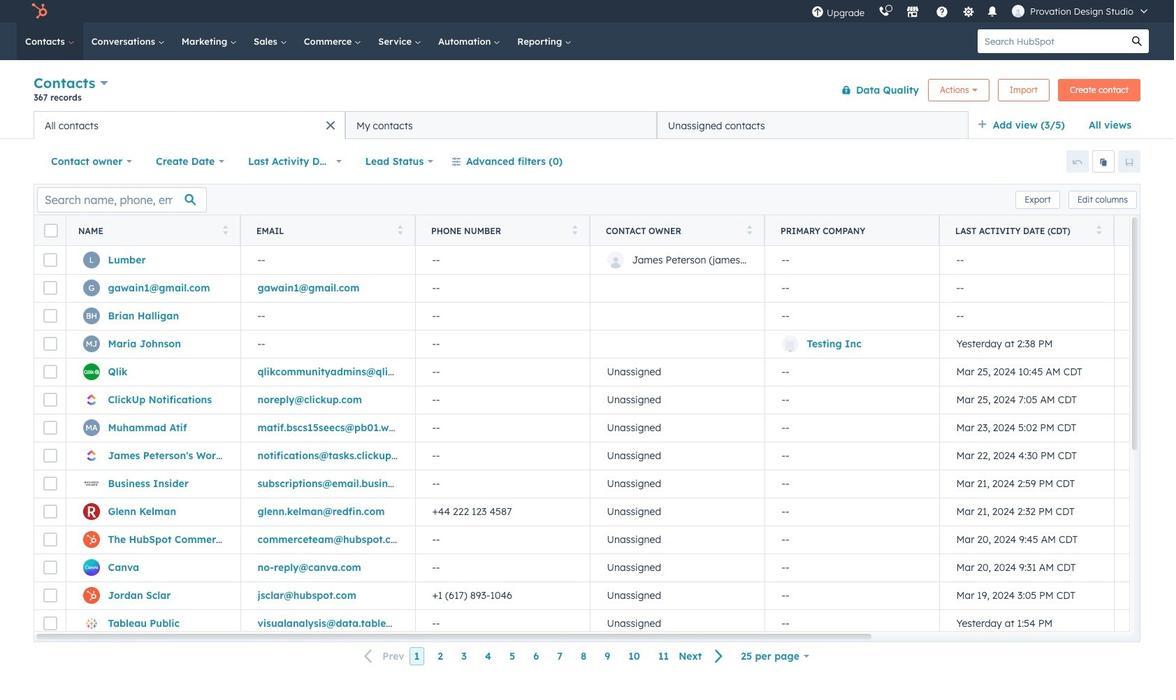 Task type: locate. For each thing, give the bounding box(es) containing it.
2 press to sort. element from the left
[[398, 225, 403, 237]]

banner
[[34, 72, 1141, 111]]

marketplaces image
[[907, 6, 920, 19]]

5 press to sort. image from the left
[[1097, 225, 1102, 235]]

menu
[[805, 0, 1158, 22]]

press to sort. element
[[223, 225, 228, 237], [398, 225, 403, 237], [572, 225, 578, 237], [747, 225, 752, 237], [1097, 225, 1102, 237]]

james peterson image
[[1013, 5, 1025, 17]]

column header
[[765, 215, 940, 246]]

4 press to sort. image from the left
[[747, 225, 752, 235]]

1 press to sort. element from the left
[[223, 225, 228, 237]]

press to sort. image
[[223, 225, 228, 235], [398, 225, 403, 235], [572, 225, 578, 235], [747, 225, 752, 235], [1097, 225, 1102, 235]]

2 press to sort. image from the left
[[398, 225, 403, 235]]

Search name, phone, email addresses, or company search field
[[37, 187, 207, 212]]



Task type: vqa. For each thing, say whether or not it's contained in the screenshot.
Marketplaces icon
yes



Task type: describe. For each thing, give the bounding box(es) containing it.
Search HubSpot search field
[[978, 29, 1126, 53]]

pagination navigation
[[356, 647, 732, 666]]

1 press to sort. image from the left
[[223, 225, 228, 235]]

3 press to sort. element from the left
[[572, 225, 578, 237]]

3 press to sort. image from the left
[[572, 225, 578, 235]]

4 press to sort. element from the left
[[747, 225, 752, 237]]

5 press to sort. element from the left
[[1097, 225, 1102, 237]]



